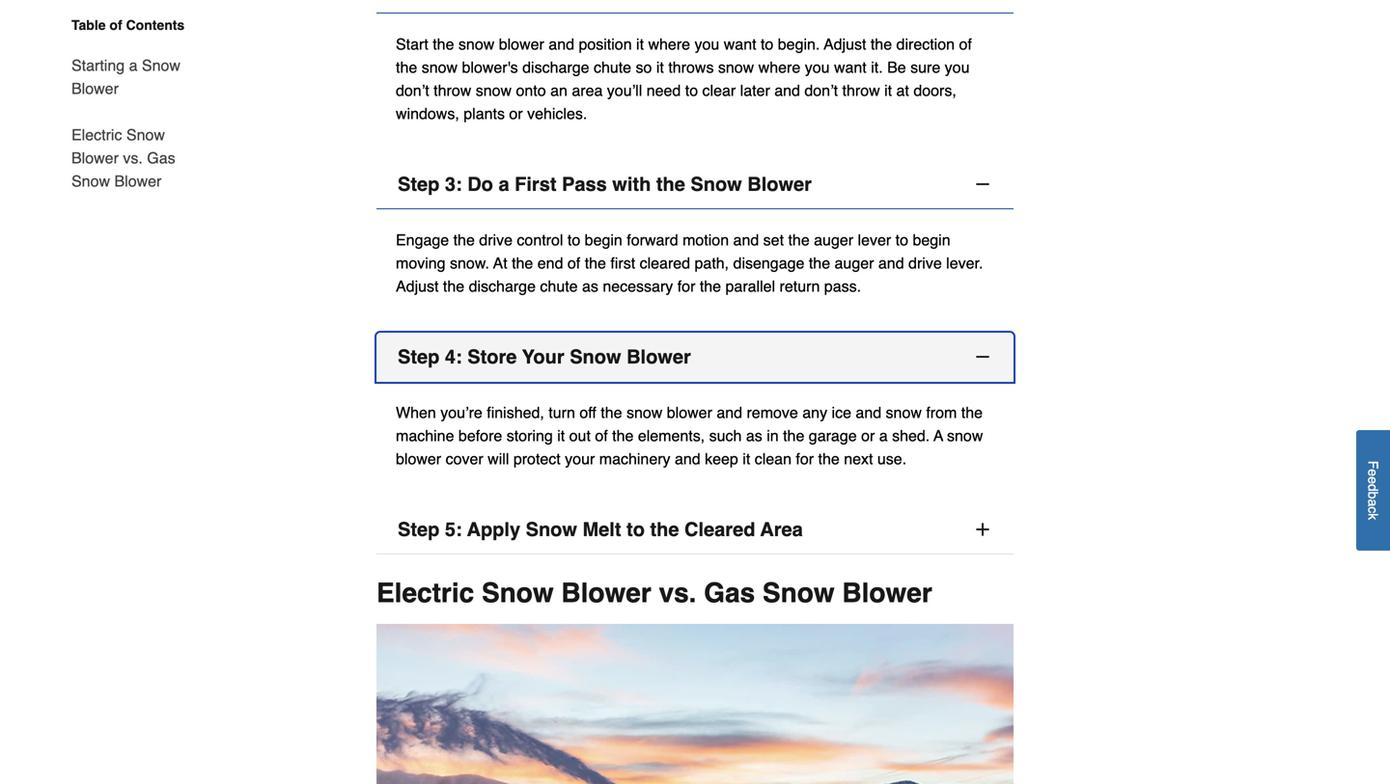 Task type: describe. For each thing, give the bounding box(es) containing it.
a inside "starting a snow blower"
[[129, 56, 138, 74]]

f e e d b a c k
[[1366, 461, 1381, 520]]

at
[[896, 82, 909, 100]]

sure
[[911, 59, 941, 76]]

turn
[[549, 404, 575, 422]]

engage the drive control to begin forward motion and set the auger lever to begin moving snow. at the end of the first cleared path, disengage the auger and drive lever. adjust the discharge chute as necessary for the parallel return pass.
[[396, 231, 983, 296]]

and down elements,
[[675, 451, 701, 468]]

garage
[[809, 427, 857, 445]]

a man snow blowing at sunset. image
[[377, 625, 1014, 785]]

chute inside start the snow blower and position it where you want to begin. adjust the direction of the snow blower's discharge chute so it throws snow where you want it. be sure you don't throw snow onto an area you'll need to clear later and don't throw it at doors, windows, plants or vehicles.
[[594, 59, 631, 76]]

0 vertical spatial where
[[648, 35, 690, 53]]

disengage
[[733, 255, 805, 272]]

table
[[71, 17, 106, 33]]

a
[[934, 427, 943, 445]]

motion
[[683, 231, 729, 249]]

plus image
[[973, 521, 992, 540]]

machinery
[[599, 451, 671, 468]]

later
[[740, 82, 770, 100]]

to left begin.
[[761, 35, 774, 53]]

your
[[565, 451, 595, 468]]

contents
[[126, 17, 185, 33]]

blower inside button
[[748, 173, 812, 196]]

lever.
[[946, 255, 983, 272]]

snow inside "starting a snow blower"
[[142, 56, 180, 74]]

clean
[[755, 451, 792, 468]]

to right lever
[[896, 231, 908, 249]]

the left first
[[585, 255, 606, 272]]

3:
[[445, 173, 462, 196]]

storing
[[507, 427, 553, 445]]

discharge inside engage the drive control to begin forward motion and set the auger lever to begin moving snow. at the end of the first cleared path, disengage the auger and drive lever. adjust the discharge chute as necessary for the parallel return pass.
[[469, 278, 536, 296]]

0 horizontal spatial blower
[[396, 451, 441, 468]]

when you're finished, turn off the snow blower and remove any ice and snow from the machine before storing it out of the elements, such as in the garage or a shed. a snow blower cover will protect your machinery and keep it clean for the next use.
[[396, 404, 983, 468]]

c
[[1366, 507, 1381, 514]]

snow up the shed.
[[886, 404, 922, 422]]

area
[[572, 82, 603, 100]]

the down path,
[[700, 278, 721, 296]]

cleared
[[685, 519, 755, 541]]

you're
[[440, 404, 483, 422]]

1 don't from the left
[[396, 82, 429, 100]]

step for step 5: apply snow melt to the cleared area
[[398, 519, 440, 541]]

forward
[[627, 231, 678, 249]]

gas inside electric snow blower vs. gas snow blower
[[147, 149, 175, 167]]

snow.
[[450, 255, 489, 272]]

vs. inside electric snow blower vs. gas snow blower
[[123, 149, 143, 167]]

snow down start
[[422, 59, 458, 76]]

before
[[459, 427, 502, 445]]

it.
[[871, 59, 883, 76]]

d
[[1366, 484, 1381, 492]]

table of contents
[[71, 17, 185, 33]]

start
[[396, 35, 428, 53]]

table of contents element
[[56, 15, 201, 193]]

b
[[1366, 492, 1381, 499]]

for inside when you're finished, turn off the snow blower and remove any ice and snow from the machine before storing it out of the elements, such as in the garage or a shed. a snow blower cover will protect your machinery and keep it clean for the next use.
[[796, 451, 814, 468]]

remove
[[747, 404, 798, 422]]

as inside engage the drive control to begin forward motion and set the auger lever to begin moving snow. at the end of the first cleared path, disengage the auger and drive lever. adjust the discharge chute as necessary for the parallel return pass.
[[582, 278, 598, 296]]

1 horizontal spatial vs.
[[659, 578, 697, 609]]

2 throw from the left
[[842, 82, 880, 100]]

begin.
[[778, 35, 820, 53]]

to down throws
[[685, 82, 698, 100]]

k
[[1366, 514, 1381, 520]]

engage
[[396, 231, 449, 249]]

cleared
[[640, 255, 690, 272]]

to inside button
[[627, 519, 645, 541]]

1 vertical spatial electric snow blower vs. gas snow blower
[[377, 578, 932, 609]]

vehicles.
[[527, 105, 587, 123]]

pass.
[[824, 278, 861, 296]]

an
[[550, 82, 568, 100]]

when
[[396, 404, 436, 422]]

set
[[763, 231, 784, 249]]

be
[[887, 59, 906, 76]]

at
[[493, 255, 507, 272]]

ice
[[832, 404, 852, 422]]

minus image
[[973, 348, 992, 367]]

and left the "set"
[[733, 231, 759, 249]]

1 vertical spatial drive
[[909, 255, 942, 272]]

a inside when you're finished, turn off the snow blower and remove any ice and snow from the machine before storing it out of the elements, such as in the garage or a shed. a snow blower cover will protect your machinery and keep it clean for the next use.
[[879, 427, 888, 445]]

such
[[709, 427, 742, 445]]

any
[[803, 404, 827, 422]]

1 throw from the left
[[434, 82, 471, 100]]

f e e d b a c k button
[[1356, 430, 1390, 551]]

blower inside 'button'
[[627, 346, 691, 368]]

starting
[[71, 56, 125, 74]]

1 begin from the left
[[585, 231, 623, 249]]

snow inside 'button'
[[570, 346, 621, 368]]

the down snow.
[[443, 278, 465, 296]]

f
[[1366, 461, 1381, 469]]

1 vertical spatial where
[[759, 59, 801, 76]]

or inside when you're finished, turn off the snow blower and remove any ice and snow from the machine before storing it out of the elements, such as in the garage or a shed. a snow blower cover will protect your machinery and keep it clean for the next use.
[[861, 427, 875, 445]]

and right later
[[775, 82, 800, 100]]

1 vertical spatial electric
[[377, 578, 474, 609]]

of right table
[[110, 17, 122, 33]]

from
[[926, 404, 957, 422]]

cover
[[446, 451, 483, 468]]

step 3: do a first pass with the snow blower
[[398, 173, 812, 196]]

electric snow blower vs. gas snow blower inside table of contents element
[[71, 126, 175, 190]]

the right at
[[512, 255, 533, 272]]

2 horizontal spatial blower
[[667, 404, 712, 422]]

throws
[[668, 59, 714, 76]]

protect
[[513, 451, 561, 468]]

the up return
[[809, 255, 830, 272]]

direction
[[896, 35, 955, 53]]

first
[[515, 173, 557, 196]]

finished,
[[487, 404, 544, 422]]

use.
[[878, 451, 907, 468]]

snow up elements,
[[627, 404, 663, 422]]

starting a snow blower
[[71, 56, 180, 98]]

pass
[[562, 173, 607, 196]]

step for step 3: do a first pass with the snow blower
[[398, 173, 440, 196]]

end
[[538, 255, 563, 272]]

0 horizontal spatial drive
[[479, 231, 513, 249]]

2 don't from the left
[[805, 82, 838, 100]]

2 horizontal spatial you
[[945, 59, 970, 76]]

it up so
[[636, 35, 644, 53]]

or inside start the snow blower and position it where you want to begin. adjust the direction of the snow blower's discharge chute so it throws snow where you want it. be sure you don't throw snow onto an area you'll need to clear later and don't throw it at doors, windows, plants or vehicles.
[[509, 105, 523, 123]]

to right control
[[568, 231, 580, 249]]

out
[[569, 427, 591, 445]]

step 4: store your snow blower
[[398, 346, 691, 368]]

lever
[[858, 231, 891, 249]]

necessary
[[603, 278, 673, 296]]

snow right a
[[947, 427, 983, 445]]

doors,
[[914, 82, 957, 100]]

moving
[[396, 255, 446, 272]]

control
[[517, 231, 563, 249]]

windows,
[[396, 105, 459, 123]]

1 horizontal spatial you
[[805, 59, 830, 76]]



Task type: locate. For each thing, give the bounding box(es) containing it.
electric snow blower vs. gas snow blower down "starting a snow blower"
[[71, 126, 175, 190]]

where up throws
[[648, 35, 690, 53]]

snow up clear
[[718, 59, 754, 76]]

1 horizontal spatial for
[[796, 451, 814, 468]]

for right clean
[[796, 451, 814, 468]]

2 vertical spatial step
[[398, 519, 440, 541]]

the right off
[[601, 404, 622, 422]]

0 vertical spatial vs.
[[123, 149, 143, 167]]

step 5: apply snow melt to the cleared area
[[398, 519, 803, 541]]

0 vertical spatial electric
[[71, 126, 122, 144]]

and right ice
[[856, 404, 882, 422]]

need
[[647, 82, 681, 100]]

vs.
[[123, 149, 143, 167], [659, 578, 697, 609]]

blower down machine
[[396, 451, 441, 468]]

0 horizontal spatial chute
[[540, 278, 578, 296]]

of inside engage the drive control to begin forward motion and set the auger lever to begin moving snow. at the end of the first cleared path, disengage the auger and drive lever. adjust the discharge chute as necessary for the parallel return pass.
[[568, 255, 580, 272]]

2 vertical spatial blower
[[396, 451, 441, 468]]

a right starting
[[129, 56, 138, 74]]

clear
[[702, 82, 736, 100]]

electric
[[71, 126, 122, 144], [377, 578, 474, 609]]

gas
[[147, 149, 175, 167], [704, 578, 755, 609]]

store
[[468, 346, 517, 368]]

1 horizontal spatial gas
[[704, 578, 755, 609]]

the right the "set"
[[788, 231, 810, 249]]

melt
[[583, 519, 621, 541]]

blower up elements,
[[667, 404, 712, 422]]

as inside when you're finished, turn off the snow blower and remove any ice and snow from the machine before storing it out of the elements, such as in the garage or a shed. a snow blower cover will protect your machinery and keep it clean for the next use.
[[746, 427, 762, 445]]

0 vertical spatial as
[[582, 278, 598, 296]]

and left position
[[549, 35, 574, 53]]

discharge
[[522, 59, 589, 76], [469, 278, 536, 296]]

blower
[[499, 35, 544, 53], [667, 404, 712, 422], [396, 451, 441, 468]]

3 step from the top
[[398, 519, 440, 541]]

apply
[[467, 519, 520, 541]]

electric snow blower vs. gas snow blower down step 5: apply snow melt to the cleared area button
[[377, 578, 932, 609]]

0 horizontal spatial for
[[677, 278, 696, 296]]

first
[[611, 255, 635, 272]]

and up such
[[717, 404, 742, 422]]

1 vertical spatial chute
[[540, 278, 578, 296]]

0 horizontal spatial electric
[[71, 126, 122, 144]]

0 vertical spatial adjust
[[824, 35, 866, 53]]

step 4: store your snow blower button
[[377, 333, 1014, 382]]

1 horizontal spatial want
[[834, 59, 867, 76]]

step left 5:
[[398, 519, 440, 541]]

elements,
[[638, 427, 705, 445]]

electric down 5:
[[377, 578, 474, 609]]

1 vertical spatial as
[[746, 427, 762, 445]]

want left it.
[[834, 59, 867, 76]]

step
[[398, 173, 440, 196], [398, 346, 440, 368], [398, 519, 440, 541]]

a inside button
[[499, 173, 509, 196]]

chute
[[594, 59, 631, 76], [540, 278, 578, 296]]

electric snow blower vs. gas snow blower
[[71, 126, 175, 190], [377, 578, 932, 609]]

adjust right begin.
[[824, 35, 866, 53]]

5:
[[445, 519, 462, 541]]

throw up windows,
[[434, 82, 471, 100]]

0 horizontal spatial want
[[724, 35, 756, 53]]

as left in at the bottom right of the page
[[746, 427, 762, 445]]

plants
[[464, 105, 505, 123]]

begin up first
[[585, 231, 623, 249]]

the left cleared
[[650, 519, 679, 541]]

step for step 4: store your snow blower
[[398, 346, 440, 368]]

onto
[[516, 82, 546, 100]]

e up d
[[1366, 469, 1381, 477]]

don't up windows,
[[396, 82, 429, 100]]

return
[[780, 278, 820, 296]]

area
[[760, 519, 803, 541]]

0 vertical spatial or
[[509, 105, 523, 123]]

gas down cleared
[[704, 578, 755, 609]]

it left at
[[884, 82, 892, 100]]

throw
[[434, 82, 471, 100], [842, 82, 880, 100]]

4:
[[445, 346, 462, 368]]

or down 'onto'
[[509, 105, 523, 123]]

where
[[648, 35, 690, 53], [759, 59, 801, 76]]

or
[[509, 105, 523, 123], [861, 427, 875, 445]]

of right the end
[[568, 255, 580, 272]]

the right from
[[961, 404, 983, 422]]

1 horizontal spatial drive
[[909, 255, 942, 272]]

don't
[[396, 82, 429, 100], [805, 82, 838, 100]]

and
[[549, 35, 574, 53], [775, 82, 800, 100], [733, 231, 759, 249], [878, 255, 904, 272], [717, 404, 742, 422], [856, 404, 882, 422], [675, 451, 701, 468]]

step left '3:'
[[398, 173, 440, 196]]

the up machinery
[[612, 427, 634, 445]]

for down cleared
[[677, 278, 696, 296]]

0 vertical spatial for
[[677, 278, 696, 296]]

as
[[582, 278, 598, 296], [746, 427, 762, 445]]

and down lever
[[878, 255, 904, 272]]

1 vertical spatial blower
[[667, 404, 712, 422]]

1 horizontal spatial don't
[[805, 82, 838, 100]]

0 horizontal spatial or
[[509, 105, 523, 123]]

1 horizontal spatial where
[[759, 59, 801, 76]]

1 horizontal spatial as
[[746, 427, 762, 445]]

of right out
[[595, 427, 608, 445]]

auger left lever
[[814, 231, 854, 249]]

0 vertical spatial step
[[398, 173, 440, 196]]

to
[[761, 35, 774, 53], [685, 82, 698, 100], [568, 231, 580, 249], [896, 231, 908, 249], [627, 519, 645, 541]]

you up throws
[[695, 35, 720, 53]]

2 step from the top
[[398, 346, 440, 368]]

a up k
[[1366, 499, 1381, 507]]

0 horizontal spatial don't
[[396, 82, 429, 100]]

the down garage
[[818, 451, 840, 468]]

0 vertical spatial chute
[[594, 59, 631, 76]]

discharge up an
[[522, 59, 589, 76]]

step 5: apply snow melt to the cleared area button
[[377, 506, 1014, 555]]

1 vertical spatial auger
[[835, 255, 874, 272]]

a right do
[[499, 173, 509, 196]]

0 vertical spatial gas
[[147, 149, 175, 167]]

electric snow blower vs. gas snow blower link
[[71, 112, 201, 193]]

where down begin.
[[759, 59, 801, 76]]

blower inside "starting a snow blower"
[[71, 80, 119, 98]]

1 horizontal spatial chute
[[594, 59, 631, 76]]

it right keep
[[743, 451, 750, 468]]

0 vertical spatial electric snow blower vs. gas snow blower
[[71, 126, 175, 190]]

1 horizontal spatial begin
[[913, 231, 951, 249]]

want up later
[[724, 35, 756, 53]]

the up it.
[[871, 35, 892, 53]]

1 horizontal spatial blower
[[499, 35, 544, 53]]

of
[[110, 17, 122, 33], [959, 35, 972, 53], [568, 255, 580, 272], [595, 427, 608, 445]]

start the snow blower and position it where you want to begin. adjust the direction of the snow blower's discharge chute so it throws snow where you want it. be sure you don't throw snow onto an area you'll need to clear later and don't throw it at doors, windows, plants or vehicles.
[[396, 35, 972, 123]]

1 vertical spatial step
[[398, 346, 440, 368]]

of right direction
[[959, 35, 972, 53]]

or up next
[[861, 427, 875, 445]]

0 horizontal spatial vs.
[[123, 149, 143, 167]]

drive left lever.
[[909, 255, 942, 272]]

the up snow.
[[453, 231, 475, 249]]

parallel
[[726, 278, 775, 296]]

begin
[[585, 231, 623, 249], [913, 231, 951, 249]]

1 vertical spatial for
[[796, 451, 814, 468]]

auger
[[814, 231, 854, 249], [835, 255, 874, 272]]

adjust down moving
[[396, 278, 439, 296]]

0 vertical spatial blower
[[499, 35, 544, 53]]

0 horizontal spatial begin
[[585, 231, 623, 249]]

step left the 4:
[[398, 346, 440, 368]]

with
[[612, 173, 651, 196]]

the inside step 3: do a first pass with the snow blower button
[[656, 173, 685, 196]]

a
[[129, 56, 138, 74], [499, 173, 509, 196], [879, 427, 888, 445], [1366, 499, 1381, 507]]

1 vertical spatial want
[[834, 59, 867, 76]]

it left out
[[557, 427, 565, 445]]

next
[[844, 451, 873, 468]]

adjust inside start the snow blower and position it where you want to begin. adjust the direction of the snow blower's discharge chute so it throws snow where you want it. be sure you don't throw snow onto an area you'll need to clear later and don't throw it at doors, windows, plants or vehicles.
[[824, 35, 866, 53]]

vs. down the starting a snow blower link
[[123, 149, 143, 167]]

off
[[580, 404, 596, 422]]

snow
[[142, 56, 180, 74], [126, 126, 165, 144], [71, 172, 110, 190], [691, 173, 742, 196], [570, 346, 621, 368], [526, 519, 577, 541], [482, 578, 554, 609], [763, 578, 835, 609]]

for inside engage the drive control to begin forward motion and set the auger lever to begin moving snow. at the end of the first cleared path, disengage the auger and drive lever. adjust the discharge chute as necessary for the parallel return pass.
[[677, 278, 696, 296]]

0 horizontal spatial gas
[[147, 149, 175, 167]]

chute down position
[[594, 59, 631, 76]]

a up use.
[[879, 427, 888, 445]]

step inside step 3: do a first pass with the snow blower button
[[398, 173, 440, 196]]

don't down begin.
[[805, 82, 838, 100]]

electric inside table of contents element
[[71, 126, 122, 144]]

you down begin.
[[805, 59, 830, 76]]

of inside when you're finished, turn off the snow blower and remove any ice and snow from the machine before storing it out of the elements, such as in the garage or a shed. a snow blower cover will protect your machinery and keep it clean for the next use.
[[595, 427, 608, 445]]

as left necessary
[[582, 278, 598, 296]]

step inside step 5: apply snow melt to the cleared area button
[[398, 519, 440, 541]]

snow down blower's
[[476, 82, 512, 100]]

0 horizontal spatial throw
[[434, 82, 471, 100]]

position
[[579, 35, 632, 53]]

the down start
[[396, 59, 417, 76]]

so
[[636, 59, 652, 76]]

2 e from the top
[[1366, 477, 1381, 484]]

adjust
[[824, 35, 866, 53], [396, 278, 439, 296]]

to right melt
[[627, 519, 645, 541]]

1 e from the top
[[1366, 469, 1381, 477]]

of inside start the snow blower and position it where you want to begin. adjust the direction of the snow blower's discharge chute so it throws snow where you want it. be sure you don't throw snow onto an area you'll need to clear later and don't throw it at doors, windows, plants or vehicles.
[[959, 35, 972, 53]]

discharge inside start the snow blower and position it where you want to begin. adjust the direction of the snow blower's discharge chute so it throws snow where you want it. be sure you don't throw snow onto an area you'll need to clear later and don't throw it at doors, windows, plants or vehicles.
[[522, 59, 589, 76]]

1 vertical spatial vs.
[[659, 578, 697, 609]]

0 vertical spatial want
[[724, 35, 756, 53]]

vs. down step 5: apply snow melt to the cleared area button
[[659, 578, 697, 609]]

1 step from the top
[[398, 173, 440, 196]]

1 vertical spatial discharge
[[469, 278, 536, 296]]

a inside button
[[1366, 499, 1381, 507]]

0 horizontal spatial where
[[648, 35, 690, 53]]

chute inside engage the drive control to begin forward motion and set the auger lever to begin moving snow. at the end of the first cleared path, disengage the auger and drive lever. adjust the discharge chute as necessary for the parallel return pass.
[[540, 278, 578, 296]]

1 vertical spatial adjust
[[396, 278, 439, 296]]

blower's
[[462, 59, 518, 76]]

e up b
[[1366, 477, 1381, 484]]

1 horizontal spatial electric snow blower vs. gas snow blower
[[377, 578, 932, 609]]

you'll
[[607, 82, 642, 100]]

2 begin from the left
[[913, 231, 951, 249]]

the right the with
[[656, 173, 685, 196]]

will
[[488, 451, 509, 468]]

begin up lever.
[[913, 231, 951, 249]]

1 horizontal spatial or
[[861, 427, 875, 445]]

adjust inside engage the drive control to begin forward motion and set the auger lever to begin moving snow. at the end of the first cleared path, disengage the auger and drive lever. adjust the discharge chute as necessary for the parallel return pass.
[[396, 278, 439, 296]]

the
[[433, 35, 454, 53], [871, 35, 892, 53], [396, 59, 417, 76], [656, 173, 685, 196], [453, 231, 475, 249], [788, 231, 810, 249], [512, 255, 533, 272], [585, 255, 606, 272], [809, 255, 830, 272], [443, 278, 465, 296], [700, 278, 721, 296], [601, 404, 622, 422], [961, 404, 983, 422], [612, 427, 634, 445], [783, 427, 805, 445], [818, 451, 840, 468], [650, 519, 679, 541]]

starting a snow blower link
[[71, 42, 201, 112]]

0 horizontal spatial adjust
[[396, 278, 439, 296]]

electric down "starting a snow blower"
[[71, 126, 122, 144]]

step inside step 4: store your snow blower 'button'
[[398, 346, 440, 368]]

blower inside start the snow blower and position it where you want to begin. adjust the direction of the snow blower's discharge chute so it throws snow where you want it. be sure you don't throw snow onto an area you'll need to clear later and don't throw it at doors, windows, plants or vehicles.
[[499, 35, 544, 53]]

throw down it.
[[842, 82, 880, 100]]

0 vertical spatial auger
[[814, 231, 854, 249]]

it right so
[[656, 59, 664, 76]]

auger up pass.
[[835, 255, 874, 272]]

0 vertical spatial discharge
[[522, 59, 589, 76]]

do
[[468, 173, 493, 196]]

1 horizontal spatial adjust
[[824, 35, 866, 53]]

the inside step 5: apply snow melt to the cleared area button
[[650, 519, 679, 541]]

discharge down at
[[469, 278, 536, 296]]

the right start
[[433, 35, 454, 53]]

your
[[522, 346, 564, 368]]

snow up blower's
[[459, 35, 495, 53]]

1 vertical spatial or
[[861, 427, 875, 445]]

the right in at the bottom right of the page
[[783, 427, 805, 445]]

1 vertical spatial gas
[[704, 578, 755, 609]]

gas down the starting a snow blower link
[[147, 149, 175, 167]]

in
[[767, 427, 779, 445]]

drive up at
[[479, 231, 513, 249]]

machine
[[396, 427, 454, 445]]

0 horizontal spatial you
[[695, 35, 720, 53]]

0 vertical spatial drive
[[479, 231, 513, 249]]

1 horizontal spatial electric
[[377, 578, 474, 609]]

shed.
[[892, 427, 930, 445]]

chute down the end
[[540, 278, 578, 296]]

you right sure
[[945, 59, 970, 76]]

e
[[1366, 469, 1381, 477], [1366, 477, 1381, 484]]

blower up blower's
[[499, 35, 544, 53]]

0 horizontal spatial as
[[582, 278, 598, 296]]

minus image
[[973, 175, 992, 194]]

0 horizontal spatial electric snow blower vs. gas snow blower
[[71, 126, 175, 190]]

keep
[[705, 451, 738, 468]]

1 horizontal spatial throw
[[842, 82, 880, 100]]

step 3: do a first pass with the snow blower button
[[377, 160, 1014, 210]]



Task type: vqa. For each thing, say whether or not it's contained in the screenshot.
Continue Shopping Button
no



